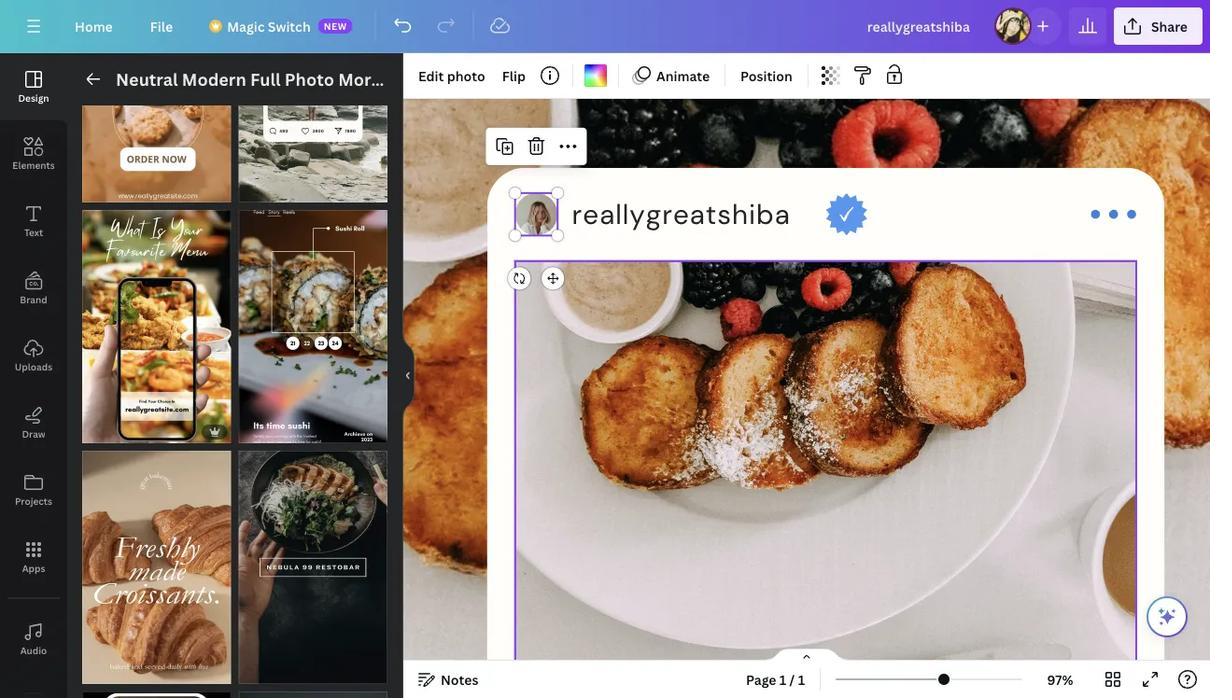 Task type: vqa. For each thing, say whether or not it's contained in the screenshot.
customize
no



Task type: locate. For each thing, give the bounding box(es) containing it.
1 inside "black white clean minimalist food video promo your story" group
[[248, 667, 254, 680]]

5
[[273, 667, 279, 680]]

draw button
[[0, 390, 67, 457]]

canva assistant image
[[1157, 606, 1179, 629]]

page
[[747, 671, 777, 689]]

1 of from the left
[[100, 667, 114, 680]]

0 horizontal spatial of
[[100, 667, 114, 680]]

of inside 'modern and aesthetic bakery promotions instagram story' group
[[100, 667, 114, 680]]

videos image
[[0, 674, 67, 699]]

design button
[[0, 53, 67, 121]]

edit
[[419, 67, 444, 85]]

of left 2
[[100, 667, 114, 680]]

of for 5
[[256, 667, 270, 680]]

share button
[[1115, 7, 1203, 45]]

side panel tab list
[[0, 53, 67, 699]]

neutral modern minimalist motivation quote tweet instagram story group
[[239, 0, 388, 203]]

2
[[116, 667, 122, 680]]

position
[[741, 67, 793, 85]]

1 horizontal spatial of
[[256, 667, 270, 680]]

1 left 5
[[248, 667, 254, 680]]

apps
[[22, 562, 45, 575]]

audio
[[20, 645, 47, 657]]

neutral
[[116, 68, 178, 91]]

file
[[150, 17, 173, 35]]

brand
[[20, 293, 47, 306]]

1 right /
[[799, 671, 805, 689]]

neutral modern full photo morning breakfast tweet your story
[[116, 68, 633, 91]]

edit photo
[[419, 67, 486, 85]]

1 left /
[[780, 671, 787, 689]]

brand button
[[0, 255, 67, 322]]

notes button
[[411, 665, 486, 695]]

of inside "black white clean minimalist food video promo your story" group
[[256, 667, 270, 680]]

white brown minimalist typography food sushi time instagram story image
[[239, 210, 388, 444]]

black and brown minimalist dessert promotion incoming call notification instagram story image
[[82, 692, 231, 699]]

brown aesthetic minimalist cookies promotion instagram story image
[[82, 0, 231, 203]]

1
[[92, 667, 97, 680], [248, 667, 254, 680], [780, 671, 787, 689], [799, 671, 805, 689]]

colorfull modern food menu instagram story group
[[82, 199, 231, 444]]

hide image
[[403, 331, 415, 421]]

show pages image
[[762, 648, 852, 663]]

97%
[[1048, 671, 1074, 689]]

of left 5
[[256, 667, 270, 680]]

dark minimalist new recipe instagram story image
[[239, 692, 388, 699]]

photo
[[285, 68, 334, 91]]

modern
[[182, 68, 246, 91]]

home
[[75, 17, 113, 35]]

1 left 2
[[92, 667, 97, 680]]

edit photo button
[[411, 61, 493, 91]]

of for 2
[[100, 667, 114, 680]]

switch
[[268, 17, 311, 35]]

breakfast
[[411, 68, 489, 91]]

white brown minimalist typography food sushi time instagram story group
[[239, 199, 388, 444]]

tweet
[[493, 68, 542, 91]]

animate button
[[627, 61, 718, 91]]

magic
[[227, 17, 265, 35]]

file button
[[135, 7, 188, 45]]

1 inside 'modern and aesthetic bakery promotions instagram story' group
[[92, 667, 97, 680]]

notes
[[441, 671, 479, 689]]

design
[[18, 92, 49, 104]]

2 of from the left
[[256, 667, 270, 680]]

of
[[100, 667, 114, 680], [256, 667, 270, 680]]

flip button
[[495, 61, 534, 91]]



Task type: describe. For each thing, give the bounding box(es) containing it.
text
[[24, 226, 43, 239]]

flip
[[502, 67, 526, 85]]

reallygreatshiba
[[572, 196, 791, 233]]

neutral modern minimalist motivation quote tweet instagram story image
[[239, 0, 388, 203]]

full
[[250, 68, 281, 91]]

elements button
[[0, 121, 67, 188]]

Design title text field
[[853, 7, 987, 45]]

photo
[[447, 67, 486, 85]]

uploads button
[[0, 322, 67, 390]]

text button
[[0, 188, 67, 255]]

black white clean minimalist food video promo your story group
[[239, 440, 388, 685]]

no color image
[[585, 64, 607, 87]]

animate
[[657, 67, 710, 85]]

page 1 / 1
[[747, 671, 805, 689]]

draw
[[22, 428, 45, 441]]

story
[[588, 68, 633, 91]]

share
[[1152, 17, 1188, 35]]

colorfull modern food menu instagram story image
[[82, 210, 231, 444]]

modern and aesthetic bakery promotions instagram story group
[[82, 440, 231, 685]]

morning
[[338, 68, 407, 91]]

brown aesthetic minimalist cookies promotion instagram story group
[[82, 0, 231, 203]]

magic switch
[[227, 17, 311, 35]]

home link
[[60, 7, 128, 45]]

97% button
[[1031, 665, 1091, 695]]

new
[[324, 20, 347, 32]]

audio button
[[0, 606, 67, 674]]

main menu bar
[[0, 0, 1211, 53]]

1 of 5
[[248, 667, 279, 680]]

dark minimalist new recipe instagram story group
[[239, 681, 388, 699]]

/
[[790, 671, 795, 689]]

apps button
[[0, 524, 67, 591]]

projects button
[[0, 457, 67, 524]]

elements
[[12, 159, 55, 171]]

black and brown minimalist dessert promotion incoming call notification instagram story group
[[82, 681, 231, 699]]

projects
[[15, 495, 52, 508]]

uploads
[[15, 361, 52, 373]]

your
[[546, 68, 584, 91]]

position button
[[734, 61, 801, 91]]

1 of 2
[[92, 667, 122, 680]]



